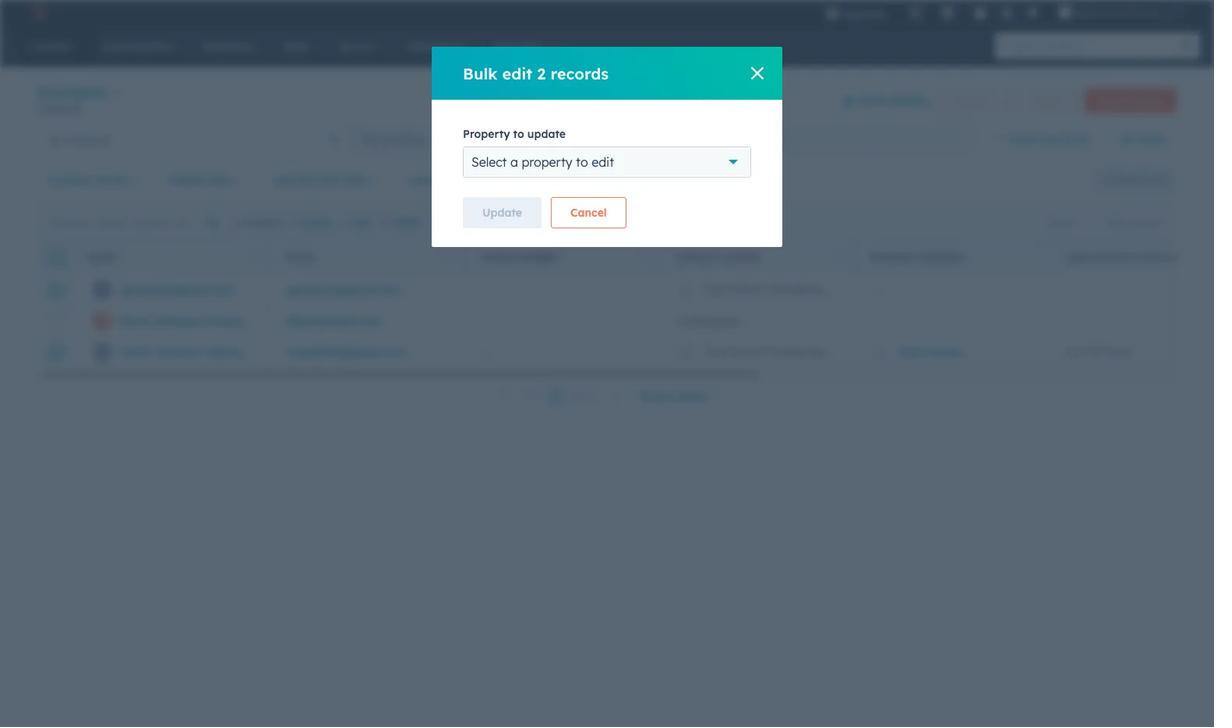 Task type: describe. For each thing, give the bounding box(es) containing it.
primary company
[[871, 251, 966, 263]]

games
[[926, 346, 963, 360]]

tara schultz image
[[1059, 5, 1073, 19]]

1 horizontal spatial owner
[[724, 251, 760, 263]]

advanced filters (0) button
[[503, 165, 647, 196]]

settings image
[[1000, 7, 1014, 21]]

all views link
[[1110, 124, 1177, 155]]

edit columns
[[1107, 216, 1163, 228]]

my
[[363, 133, 378, 147]]

maria johnson (sample contact) link
[[120, 346, 301, 360]]

view for add
[[1034, 133, 1060, 147]]

(sample for johnson
[[205, 346, 250, 360]]

delete button
[[380, 216, 423, 230]]

tara schultz (tarashultz49@gmail.com) for deepdark@gmail.com
[[705, 346, 906, 360]]

deepdark@gmail.com button
[[268, 337, 463, 368]]

primary
[[871, 251, 915, 263]]

bulk edit 2 records
[[463, 64, 609, 83]]

last activity date button
[[262, 165, 389, 196]]

brian
[[120, 314, 150, 328]]

data quality button
[[833, 85, 931, 116]]

data quality
[[860, 93, 930, 107]]

delete
[[393, 216, 423, 228]]

unassigned button
[[658, 306, 853, 337]]

contact owner inside popup button
[[48, 173, 127, 187]]

deepdark@gmail.com
[[287, 346, 407, 360]]

gawain1@gmail.com button
[[268, 274, 463, 306]]

more
[[625, 216, 649, 228]]

create date button
[[158, 165, 253, 196]]

bh@hubspot.com button
[[268, 306, 463, 337]]

deepdark@gmail.com link
[[287, 346, 407, 360]]

1 button
[[548, 386, 565, 406]]

maria
[[120, 346, 152, 360]]

contacts for my contacts
[[381, 133, 426, 147]]

create contact button
[[1085, 88, 1177, 113]]

schultz for deepdark@gmail.com
[[731, 346, 767, 360]]

phone
[[481, 251, 515, 263]]

select
[[472, 154, 507, 170]]

last activity date
[[272, 173, 369, 187]]

columns
[[1127, 216, 1163, 228]]

actions
[[954, 94, 986, 106]]

2 selected
[[237, 216, 281, 228]]

1 horizontal spatial contact owner
[[676, 251, 760, 263]]

create for create date
[[168, 173, 204, 187]]

last for last activity date (edt)
[[1066, 251, 1090, 263]]

(0)
[[621, 173, 637, 187]]

save view
[[1120, 174, 1164, 186]]

name
[[87, 251, 115, 263]]

add view (3/5)
[[1010, 133, 1090, 147]]

oct 19, 2023
[[1067, 346, 1130, 360]]

schultz for gawain1@gmail.com
[[731, 283, 767, 297]]

per
[[656, 389, 674, 403]]

johnson
[[156, 346, 202, 360]]

date
[[1142, 251, 1166, 263]]

3
[[37, 103, 43, 115]]

19,
[[1088, 346, 1102, 360]]

contacts button
[[37, 81, 121, 104]]

apoptosis
[[1076, 6, 1124, 19]]

unassigned for unassigned
[[677, 314, 738, 328]]

export button
[[1038, 212, 1088, 233]]

maria johnson (sample contact)
[[120, 346, 301, 360]]

cancel button
[[551, 197, 627, 228]]

a
[[511, 154, 518, 170]]

select a property to edit button
[[463, 147, 752, 178]]

pagination navigation
[[489, 386, 630, 407]]

1 press to sort. element from the left
[[248, 251, 254, 264]]

update
[[528, 127, 566, 141]]

menu containing apoptosis studios 2
[[815, 0, 1196, 25]]

bh@hubspot.com link
[[287, 314, 382, 328]]

contact owner button
[[37, 165, 148, 196]]

lead status button
[[399, 165, 493, 196]]

oct
[[1067, 346, 1085, 360]]

views
[[1137, 133, 1167, 147]]

unassigned for unassigned contacts
[[676, 133, 736, 147]]

last activity date (edt)
[[1066, 251, 1194, 263]]

1 gawain1@gmail.com link from the left
[[120, 283, 234, 297]]

enroll in sequence
[[512, 216, 597, 228]]

close image
[[752, 67, 764, 80]]

status
[[439, 173, 472, 187]]

export
[[1048, 216, 1077, 228]]

apoptosis studios 2 button
[[1050, 0, 1195, 25]]

sequence
[[554, 216, 597, 228]]

marketplaces button
[[932, 0, 965, 25]]

my contacts
[[363, 133, 426, 147]]

all for all views
[[1120, 133, 1134, 147]]

brian halligan (sample contact) link
[[120, 314, 298, 328]]

halligan
[[153, 314, 200, 328]]

save
[[1120, 174, 1142, 186]]

data
[[860, 93, 887, 107]]

tara schultz (tarashultz49@gmail.com) button for gawain1@gmail.com
[[658, 274, 906, 306]]

last for last activity date
[[272, 173, 296, 187]]

create for create contact
[[1099, 94, 1128, 106]]

25 per page
[[640, 389, 705, 403]]

property to update
[[463, 127, 566, 141]]

advanced
[[529, 173, 583, 187]]

press to sort. image for contact owner
[[833, 251, 839, 262]]

riot games link
[[900, 346, 963, 360]]

upgrade image
[[826, 7, 840, 21]]

(tarashultz49@gmail.com) for deepdark@gmail.com
[[770, 346, 906, 360]]

contacts banner
[[37, 80, 1177, 124]]

1 vertical spatial contact
[[676, 251, 721, 263]]

activity
[[299, 173, 340, 187]]

all contacts button
[[37, 124, 350, 155]]

3 records
[[37, 103, 81, 115]]

update button
[[463, 197, 542, 228]]

edit button
[[340, 216, 371, 230]]

records inside contacts banner
[[46, 103, 81, 115]]

press to sort. image
[[638, 251, 644, 262]]

primary company column header
[[853, 240, 1049, 274]]

tara for deepdark@gmail.com
[[705, 346, 728, 360]]



Task type: vqa. For each thing, say whether or not it's contained in the screenshot.
2nd Press to sort. image from right
yes



Task type: locate. For each thing, give the bounding box(es) containing it.
0 horizontal spatial view
[[1034, 133, 1060, 147]]

last down export button
[[1066, 251, 1090, 263]]

0 vertical spatial tara
[[705, 283, 728, 297]]

tara schultz (tarashultz49@gmail.com) up unassigned button
[[705, 283, 906, 297]]

quality
[[890, 93, 930, 107]]

0 horizontal spatial owner
[[94, 173, 127, 187]]

1 vertical spatial tara
[[705, 346, 728, 360]]

enroll in sequence button
[[512, 216, 616, 230]]

riot games
[[900, 346, 963, 360]]

assign
[[300, 216, 331, 228]]

gawain1@gmail.com inside button
[[287, 283, 401, 297]]

save view button
[[1093, 168, 1177, 193]]

all left the views
[[1120, 133, 1134, 147]]

create inside button
[[444, 216, 475, 228]]

cancel
[[571, 206, 607, 220]]

0 horizontal spatial records
[[46, 103, 81, 115]]

owner inside popup button
[[94, 173, 127, 187]]

--
[[872, 283, 881, 297], [482, 346, 491, 360]]

to left update
[[514, 127, 525, 141]]

press to sort. element for phone number
[[638, 251, 644, 264]]

1 horizontal spatial gawain1@gmail.com link
[[287, 283, 401, 297]]

0 vertical spatial contact
[[48, 173, 90, 187]]

3 contacts from the left
[[739, 133, 784, 147]]

0 vertical spatial tara schultz (tarashultz49@gmail.com)
[[705, 283, 906, 297]]

phone number
[[481, 251, 559, 263]]

2
[[1166, 6, 1171, 19], [537, 64, 546, 83], [237, 216, 242, 228]]

0 horizontal spatial gawain1@gmail.com
[[120, 283, 234, 297]]

1 vertical spatial records
[[46, 103, 81, 115]]

prev button
[[489, 386, 548, 407]]

records down the contacts
[[46, 103, 81, 115]]

import
[[1031, 94, 1063, 106]]

press to sort. element for email
[[443, 251, 449, 264]]

1 vertical spatial tara schultz (tarashultz49@gmail.com) button
[[658, 337, 906, 368]]

contact inside popup button
[[48, 173, 90, 187]]

1 tara from the top
[[705, 283, 728, 297]]

page
[[677, 389, 705, 403]]

1 (tarashultz49@gmail.com) from the top
[[770, 283, 906, 297]]

2 for studios
[[1166, 6, 1171, 19]]

1 vertical spatial last
[[1066, 251, 1090, 263]]

1 vertical spatial contact)
[[254, 346, 301, 360]]

0 vertical spatial tara schultz (tarashultz49@gmail.com) button
[[658, 274, 906, 306]]

-
[[872, 283, 876, 297], [876, 283, 881, 297], [482, 346, 487, 360], [487, 346, 491, 360]]

(edt)
[[1169, 251, 1194, 263]]

1 tara schultz (tarashultz49@gmail.com) button from the top
[[658, 274, 906, 306]]

contact owner down all contacts
[[48, 173, 127, 187]]

edit inside popup button
[[592, 154, 615, 170]]

tara schultz (tarashultz49@gmail.com) down unassigned button
[[705, 346, 906, 360]]

1 contacts from the left
[[65, 133, 110, 147]]

1 horizontal spatial --
[[872, 283, 881, 297]]

-- button
[[463, 337, 658, 368]]

contact
[[1131, 94, 1164, 106]]

0 vertical spatial owner
[[94, 173, 127, 187]]

1
[[554, 389, 560, 403]]

edit up filters
[[592, 154, 615, 170]]

schultz up unassigned button
[[731, 283, 767, 297]]

press to sort. element down create tasks button
[[443, 251, 449, 264]]

0 horizontal spatial contact owner
[[48, 173, 127, 187]]

notifications image
[[1027, 7, 1041, 21]]

search button
[[1174, 33, 1201, 59]]

0 vertical spatial records
[[551, 64, 609, 83]]

filters
[[587, 173, 618, 187]]

create
[[1099, 94, 1128, 106], [168, 173, 204, 187], [444, 216, 475, 228]]

press to sort. image left primary
[[833, 251, 839, 262]]

all inside all contacts button
[[50, 133, 62, 147]]

view inside popup button
[[1034, 133, 1060, 147]]

(sample up maria johnson (sample contact) link
[[203, 314, 248, 328]]

contacts for all contacts
[[65, 133, 110, 147]]

lead status
[[409, 173, 472, 187]]

2 schultz from the top
[[731, 346, 767, 360]]

date inside the last activity date popup button
[[344, 173, 369, 187]]

press to sort. element left primary
[[833, 251, 839, 264]]

tara
[[705, 283, 728, 297], [705, 346, 728, 360]]

help image
[[974, 7, 988, 21]]

notifications button
[[1020, 0, 1047, 25]]

2 gawain1@gmail.com link from the left
[[287, 283, 401, 297]]

records
[[551, 64, 609, 83], [46, 103, 81, 115]]

2023
[[1105, 346, 1130, 360]]

tara schultz (tarashultz49@gmail.com) button
[[658, 274, 906, 306], [658, 337, 906, 368]]

all for all contacts
[[50, 133, 62, 147]]

1 horizontal spatial gawain1@gmail.com
[[287, 283, 401, 297]]

1 horizontal spatial edit
[[1107, 216, 1124, 228]]

1 vertical spatial contact owner
[[676, 251, 760, 263]]

1 all from the left
[[1120, 133, 1134, 147]]

1 horizontal spatial 2
[[537, 64, 546, 83]]

contact) for bh@hubspot.com
[[251, 314, 298, 328]]

contact right press to sort. icon on the right top of the page
[[676, 251, 721, 263]]

2 up update
[[537, 64, 546, 83]]

create tasks button
[[432, 216, 503, 230]]

create left contact
[[1099, 94, 1128, 106]]

view inside button
[[1144, 174, 1164, 186]]

edit for edit
[[352, 216, 371, 228]]

2 left selected
[[237, 216, 242, 228]]

gawain1@gmail.com up bh@hubspot.com link
[[287, 283, 401, 297]]

0 vertical spatial unassigned
[[676, 133, 736, 147]]

1 vertical spatial (sample
[[205, 346, 250, 360]]

edit inside button
[[352, 216, 371, 228]]

view right save
[[1144, 174, 1164, 186]]

upgrade
[[843, 8, 887, 20]]

gawain1@gmail.com link up halligan
[[120, 283, 234, 297]]

1 date from the left
[[207, 173, 232, 187]]

calling icon image
[[909, 6, 923, 20]]

1 horizontal spatial edit
[[592, 154, 615, 170]]

1 gawain1@gmail.com from the left
[[120, 283, 234, 297]]

tara up unassigned button
[[705, 283, 728, 297]]

settings link
[[998, 4, 1017, 21]]

1 horizontal spatial contact
[[676, 251, 721, 263]]

4 press to sort. element from the left
[[833, 251, 839, 264]]

add view (3/5) button
[[982, 124, 1110, 155]]

marketplaces image
[[942, 7, 956, 21]]

0 vertical spatial edit
[[503, 64, 533, 83]]

prev
[[518, 389, 543, 403]]

contacts up 'contact owner' popup button
[[65, 133, 110, 147]]

gawain1@gmail.com up halligan
[[120, 283, 234, 297]]

owner up unassigned button
[[724, 251, 760, 263]]

0 vertical spatial --
[[872, 283, 881, 297]]

contact owner
[[48, 173, 127, 187], [676, 251, 760, 263]]

0 horizontal spatial create
[[168, 173, 204, 187]]

press to sort. element
[[248, 251, 254, 264], [443, 251, 449, 264], [638, 251, 644, 264], [833, 251, 839, 264]]

all contacts
[[50, 133, 110, 147]]

all down "3 records"
[[50, 133, 62, 147]]

unassigned contacts button
[[663, 124, 976, 155]]

press to sort. image for email
[[443, 251, 449, 262]]

1 horizontal spatial all
[[1120, 133, 1134, 147]]

0 horizontal spatial gawain1@gmail.com link
[[120, 283, 234, 297]]

0 vertical spatial last
[[272, 173, 296, 187]]

contact owner up unassigned button
[[676, 251, 760, 263]]

records up update
[[551, 64, 609, 83]]

date down all contacts button
[[207, 173, 232, 187]]

1 vertical spatial create
[[168, 173, 204, 187]]

0 vertical spatial contact)
[[251, 314, 298, 328]]

1 vertical spatial 2
[[537, 64, 546, 83]]

riot
[[900, 346, 922, 360]]

number
[[518, 251, 559, 263]]

to up advanced filters (0)
[[576, 154, 588, 170]]

1 vertical spatial tara schultz (tarashultz49@gmail.com)
[[705, 346, 906, 360]]

hubspot link
[[19, 3, 58, 22]]

0 horizontal spatial edit
[[352, 216, 371, 228]]

press to sort. element for contact owner
[[833, 251, 839, 264]]

tara schultz (tarashultz49@gmail.com) button for deepdark@gmail.com
[[658, 337, 906, 368]]

search image
[[1182, 41, 1193, 51]]

0 vertical spatial contact owner
[[48, 173, 127, 187]]

contacts
[[37, 83, 107, 102]]

0 vertical spatial (sample
[[203, 314, 248, 328]]

owner up search name, phone, email addresses, or company search field
[[94, 173, 127, 187]]

contacts right my
[[381, 133, 426, 147]]

view right add
[[1034, 133, 1060, 147]]

2 right studios
[[1166, 6, 1171, 19]]

0 vertical spatial create
[[1099, 94, 1128, 106]]

contact)
[[251, 314, 298, 328], [254, 346, 301, 360]]

schultz down unassigned button
[[731, 346, 767, 360]]

2 gawain1@gmail.com from the left
[[287, 283, 401, 297]]

1 schultz from the top
[[731, 283, 767, 297]]

2 all from the left
[[50, 133, 62, 147]]

next
[[571, 389, 596, 403]]

2 date from the left
[[344, 173, 369, 187]]

0 horizontal spatial --
[[482, 346, 491, 360]]

0 horizontal spatial last
[[272, 173, 296, 187]]

0 vertical spatial view
[[1034, 133, 1060, 147]]

date right 'activity'
[[344, 173, 369, 187]]

studios
[[1127, 6, 1163, 19]]

all inside all views link
[[1120, 133, 1134, 147]]

2 edit from the left
[[1107, 216, 1124, 228]]

last left 'activity'
[[272, 173, 296, 187]]

menu
[[815, 0, 1196, 25]]

tara schultz (tarashultz49@gmail.com)
[[705, 283, 906, 297], [705, 346, 906, 360]]

1 vertical spatial owner
[[724, 251, 760, 263]]

2 tara schultz (tarashultz49@gmail.com) button from the top
[[658, 337, 906, 368]]

contacts
[[65, 133, 110, 147], [381, 133, 426, 147], [739, 133, 784, 147]]

contact down all contacts
[[48, 173, 90, 187]]

1 horizontal spatial date
[[344, 173, 369, 187]]

2 contacts from the left
[[381, 133, 426, 147]]

schultz
[[731, 283, 767, 297], [731, 346, 767, 360]]

1 horizontal spatial contacts
[[381, 133, 426, 147]]

press to sort. element down more popup button at the right top of page
[[638, 251, 644, 264]]

1 vertical spatial view
[[1144, 174, 1164, 186]]

edit columns button
[[1097, 212, 1174, 233]]

2 horizontal spatial create
[[1099, 94, 1128, 106]]

0 horizontal spatial all
[[50, 133, 62, 147]]

to
[[514, 127, 525, 141], [576, 154, 588, 170]]

more button
[[625, 214, 658, 231]]

edit right the bulk
[[503, 64, 533, 83]]

edit inside button
[[1107, 216, 1124, 228]]

bulk
[[463, 64, 498, 83]]

2 tara from the top
[[705, 346, 728, 360]]

update
[[483, 206, 522, 220]]

0 horizontal spatial press to sort. image
[[443, 251, 449, 262]]

last inside popup button
[[272, 173, 296, 187]]

2 horizontal spatial contacts
[[739, 133, 784, 147]]

edit for edit columns
[[1107, 216, 1124, 228]]

email
[[286, 251, 317, 263]]

property
[[522, 154, 573, 170]]

1 horizontal spatial last
[[1066, 251, 1090, 263]]

2 press to sort. image from the left
[[833, 251, 839, 262]]

contacts down close image
[[739, 133, 784, 147]]

3 press to sort. element from the left
[[638, 251, 644, 264]]

create down all contacts button
[[168, 173, 204, 187]]

0 horizontal spatial contacts
[[65, 133, 110, 147]]

press to sort. image down create tasks button
[[443, 251, 449, 262]]

to inside popup button
[[576, 154, 588, 170]]

-- up prev button
[[482, 346, 491, 360]]

0 vertical spatial to
[[514, 127, 525, 141]]

press to sort. image
[[443, 251, 449, 262], [833, 251, 839, 262]]

1 vertical spatial schultz
[[731, 346, 767, 360]]

create for create tasks
[[444, 216, 475, 228]]

Search HubSpot search field
[[996, 33, 1187, 59]]

contacts for unassigned contacts
[[739, 133, 784, 147]]

1 vertical spatial to
[[576, 154, 588, 170]]

(sample
[[203, 314, 248, 328], [205, 346, 250, 360]]

tara for gawain1@gmail.com
[[705, 283, 728, 297]]

create inside button
[[1099, 94, 1128, 106]]

help button
[[968, 0, 995, 25]]

assign button
[[287, 216, 331, 230]]

create inside popup button
[[168, 173, 204, 187]]

1 vertical spatial edit
[[592, 154, 615, 170]]

menu item
[[898, 0, 901, 25]]

enroll
[[512, 216, 539, 228]]

-- inside -- button
[[482, 346, 491, 360]]

1 vertical spatial (tarashultz49@gmail.com)
[[770, 346, 906, 360]]

1 tara schultz (tarashultz49@gmail.com) from the top
[[705, 283, 906, 297]]

date inside create date popup button
[[207, 173, 232, 187]]

2 horizontal spatial 2
[[1166, 6, 1171, 19]]

1 vertical spatial --
[[482, 346, 491, 360]]

1 press to sort. image from the left
[[443, 251, 449, 262]]

1 edit from the left
[[352, 216, 371, 228]]

edit left delete button
[[352, 216, 371, 228]]

2 vertical spatial create
[[444, 216, 475, 228]]

Search name, phone, email addresses, or company search field
[[41, 209, 231, 237]]

(sample for halligan
[[203, 314, 248, 328]]

0 horizontal spatial to
[[514, 127, 525, 141]]

0 horizontal spatial 2
[[237, 216, 242, 228]]

contact) for deepdark@gmail.com
[[254, 346, 301, 360]]

contact) down bh@hubspot.com link
[[254, 346, 301, 360]]

2 inside popup button
[[1166, 6, 1171, 19]]

0 vertical spatial (tarashultz49@gmail.com)
[[770, 283, 906, 297]]

1 horizontal spatial to
[[576, 154, 588, 170]]

hubspot image
[[28, 3, 47, 22]]

2 (tarashultz49@gmail.com) from the top
[[770, 346, 906, 360]]

all views
[[1120, 133, 1167, 147]]

tara up "page"
[[705, 346, 728, 360]]

0 vertical spatial schultz
[[731, 283, 767, 297]]

edit left "columns" at the right of the page
[[1107, 216, 1124, 228]]

0 vertical spatial 2
[[1166, 6, 1171, 19]]

2 vertical spatial 2
[[237, 216, 242, 228]]

bh@hubspot.com
[[287, 314, 382, 328]]

select a property to edit
[[472, 154, 615, 170]]

my contacts button
[[350, 124, 663, 155]]

25
[[640, 389, 652, 403]]

company
[[918, 251, 966, 263]]

0 horizontal spatial date
[[207, 173, 232, 187]]

2 for edit
[[537, 64, 546, 83]]

tara schultz (tarashultz49@gmail.com) for gawain1@gmail.com
[[705, 283, 906, 297]]

(sample down brian halligan (sample contact) link
[[205, 346, 250, 360]]

1 horizontal spatial press to sort. image
[[833, 251, 839, 262]]

create left tasks
[[444, 216, 475, 228]]

view for save
[[1144, 174, 1164, 186]]

2 press to sort. element from the left
[[443, 251, 449, 264]]

(tarashultz49@gmail.com) for gawain1@gmail.com
[[770, 283, 906, 297]]

2 tara schultz (tarashultz49@gmail.com) from the top
[[705, 346, 906, 360]]

gawain1@gmail.com
[[120, 283, 234, 297], [287, 283, 401, 297]]

gawain1@gmail.com link up bh@hubspot.com link
[[287, 283, 401, 297]]

gawain1@gmail.com link inside button
[[287, 283, 401, 297]]

contact) down email
[[251, 314, 298, 328]]

1 horizontal spatial records
[[551, 64, 609, 83]]

create contact
[[1099, 94, 1164, 106]]

contact
[[48, 173, 90, 187], [676, 251, 721, 263]]

create tasks
[[444, 216, 503, 228]]

0 horizontal spatial edit
[[503, 64, 533, 83]]

tasks
[[478, 216, 503, 228]]

1 vertical spatial unassigned
[[677, 314, 738, 328]]

1 horizontal spatial create
[[444, 216, 475, 228]]

1 horizontal spatial view
[[1144, 174, 1164, 186]]

0 horizontal spatial contact
[[48, 173, 90, 187]]

press to sort. element down 2 selected
[[248, 251, 254, 264]]

-- down primary
[[872, 283, 881, 297]]

advanced filters (0)
[[529, 173, 637, 187]]



